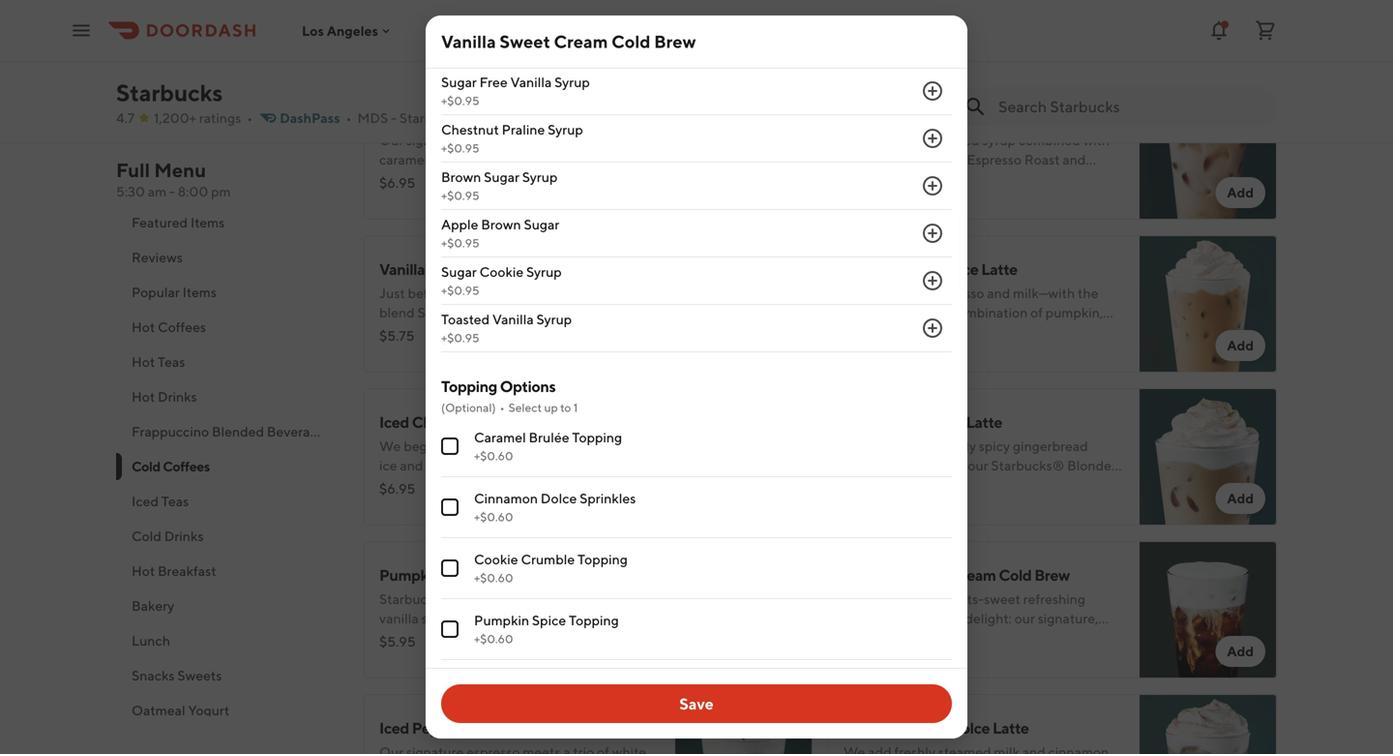 Task type: locate. For each thing, give the bounding box(es) containing it.
snacks sweets button
[[116, 658, 341, 693]]

0 vertical spatial cream
[[379, 171, 418, 187]]

syrup for cookie
[[527, 264, 562, 280]]

1 horizontal spatial starbucks®
[[844, 151, 918, 167]]

2 horizontal spatial pumpkin
[[877, 260, 939, 278]]

1 vertical spatial $6.95
[[379, 481, 416, 497]]

iced for iced gingerbread latte
[[844, 413, 874, 431]]

+$0.95 inside the toasted vanilla syrup +$0.95
[[441, 331, 480, 345]]

latte
[[520, 107, 557, 125], [1057, 107, 1093, 125], [982, 260, 1018, 278], [530, 413, 566, 431], [967, 413, 1003, 431], [993, 719, 1030, 737]]

hot
[[132, 319, 155, 335], [132, 354, 155, 370], [132, 389, 155, 405], [132, 563, 155, 579]]

0 vertical spatial syrup
[[983, 132, 1016, 148]]

rich
[[605, 132, 628, 148]]

teas inside 'button'
[[158, 354, 185, 370]]

increase quantity by 1 image up flavored
[[922, 79, 945, 103]]

topping for pumpkin spice topping
[[569, 612, 619, 628]]

3 +$0.95 from the top
[[441, 141, 480, 155]]

pumpkin inside pumpkin cream cold brew starbucks® cold brew sweetened with vanilla syrup and topped with pumpkin cream cold foam and a dusting of pumpkin-spice topping.
[[379, 566, 441, 584]]

1 vertical spatial caramel
[[379, 190, 428, 206]]

add for pumpkin cream cold brew
[[763, 643, 790, 659]]

a for cream
[[469, 630, 476, 646]]

vanilla inside vanilla syrup +$0.95 each after 3
[[441, 27, 483, 43]]

4 +$0.95 from the top
[[441, 189, 480, 202]]

almondmilk
[[971, 107, 1054, 125]]

topping
[[512, 171, 560, 187]]

increase quantity by 1 image for chestnut praline syrup
[[922, 127, 945, 150]]

iced caffè americano image
[[1140, 0, 1278, 67]]

5 +$0.95 from the top
[[441, 236, 480, 250]]

frappuccino blended beverages
[[132, 424, 332, 439]]

lunch
[[132, 633, 170, 649]]

1 vertical spatial -
[[169, 183, 175, 199]]

drinks up frappuccino
[[158, 389, 197, 405]]

snacks sweets
[[132, 667, 222, 683]]

1 vertical spatial of
[[528, 630, 540, 646]]

2 horizontal spatial caramel
[[890, 566, 948, 584]]

• right 'ratings'
[[247, 110, 253, 126]]

foam
[[409, 630, 440, 646]]

topped inside pumpkin cream cold brew starbucks® cold brew sweetened with vanilla syrup and topped with pumpkin cream cold foam and a dusting of pumpkin-spice topping.
[[484, 610, 529, 626]]

0 horizontal spatial starbucks®
[[379, 591, 453, 607]]

+$0.60 inside the cookie crumble topping +$0.60
[[474, 571, 514, 585]]

0 vertical spatial -
[[391, 110, 397, 126]]

cookie left crumble
[[474, 551, 519, 567]]

2 increase quantity by 1 image from the top
[[922, 127, 945, 150]]

0 horizontal spatial dolce
[[541, 490, 577, 506]]

spice
[[603, 630, 635, 646]]

+$0.60 down iced chestnut praline latte
[[474, 449, 514, 463]]

coffees
[[158, 319, 206, 335], [163, 458, 210, 474]]

cream up spice
[[618, 610, 656, 626]]

iced for iced teas
[[132, 493, 159, 509]]

increase quantity by 1 image up "iced pumpkin spice latte" on the right of page
[[922, 222, 945, 245]]

0 horizontal spatial syrup
[[422, 610, 455, 626]]

pumpkin down 'sprinkles.'
[[877, 260, 939, 278]]

syrup inside brown sugar syrup +$0.95
[[523, 169, 558, 185]]

0 vertical spatial increase quantity by 1 image
[[922, 79, 945, 103]]

+$0.95 inside chestnut praline syrup +$0.95
[[441, 141, 480, 155]]

vanilla sweet cream cold brew up sugar free vanilla syrup +$0.95
[[441, 31, 696, 52]]

chestnut up sauce
[[441, 121, 499, 137]]

oatmeal yogurt
[[132, 702, 230, 718]]

topping inside the cookie crumble topping +$0.60
[[578, 551, 628, 567]]

0 vertical spatial cinnamon
[[474, 490, 538, 506]]

0 vertical spatial $6.95
[[379, 175, 416, 191]]

salted caramel cream cold brew image
[[1140, 541, 1278, 679]]

drinks for hot drinks
[[158, 389, 197, 405]]

items for featured items
[[191, 214, 225, 230]]

iced for iced peppermint white chocolate mocha
[[379, 719, 409, 737]]

0 items, open order cart image
[[1255, 19, 1278, 42]]

1 vertical spatial brulée
[[529, 429, 570, 445]]

and right ice
[[579, 132, 602, 148]]

latte inside 'iced caramel brulée latte our signature espresso, milk, ice and rich caramel brulée sauce finished with whipped cream and a supreme topping of even more caramel brulée bits.'
[[520, 107, 557, 125]]

1 horizontal spatial sweet
[[500, 31, 551, 52]]

drinks inside button
[[158, 389, 197, 405]]

$6.95 for iced caramel brulée latte
[[379, 175, 416, 191]]

brulée down signature
[[431, 151, 471, 167]]

topping inside pumpkin spice topping +$0.60
[[569, 612, 619, 628]]

+$0.60 up dusting
[[474, 571, 514, 585]]

1 horizontal spatial syrup
[[983, 132, 1016, 148]]

0 vertical spatial brulée
[[472, 107, 517, 125]]

cold drinks button
[[116, 519, 341, 554]]

0 vertical spatial items
[[191, 214, 225, 230]]

cookie inside sugar cookie syrup +$0.95
[[480, 264, 524, 280]]

open menu image
[[70, 19, 93, 42]]

green
[[844, 190, 880, 206]]

starbucks® up almondmilk
[[844, 151, 918, 167]]

hot inside hot drinks button
[[132, 389, 155, 405]]

brulée down up
[[529, 429, 570, 445]]

starbucks up signature
[[400, 110, 461, 126]]

1 hot from the top
[[132, 319, 155, 335]]

hot inside hot teas 'button'
[[132, 354, 155, 370]]

syrup up finished on the left top
[[548, 121, 584, 137]]

0 vertical spatial caramel
[[379, 151, 428, 167]]

4 increase quantity by 1 image from the top
[[922, 317, 945, 340]]

sweet down apple
[[428, 260, 471, 278]]

1 vertical spatial starbucks®
[[379, 591, 453, 607]]

pumpkin up dusting
[[474, 612, 530, 628]]

save
[[680, 695, 714, 713]]

caramel down select
[[474, 429, 526, 445]]

1 vertical spatial brown
[[481, 216, 521, 232]]

peppermint
[[412, 719, 494, 737]]

+$0.95 for sugar
[[441, 284, 480, 297]]

iced peppermint white chocolate mocha image
[[676, 694, 813, 754]]

increase quantity by 1 image left ice,
[[922, 174, 945, 197]]

0 vertical spatial caramel
[[412, 107, 470, 125]]

cinnamon inside cinnamon dolce sprinkles +$0.60
[[474, 490, 538, 506]]

0 vertical spatial vanilla sweet cream cold brew
[[441, 31, 696, 52]]

1 vertical spatial caramel
[[474, 429, 526, 445]]

brown
[[441, 169, 481, 185], [481, 216, 521, 232]]

+$0.95 up toasted
[[441, 284, 480, 297]]

of inside 'iced caramel brulée latte our signature espresso, milk, ice and rich caramel brulée sauce finished with whipped cream and a supreme topping of even more caramel brulée bits.'
[[563, 171, 576, 187]]

syrup up ice
[[555, 74, 590, 90]]

+$0.95 left "each"
[[441, 46, 480, 60]]

a inside 'iced caramel brulée latte our signature espresso, milk, ice and rich caramel brulée sauce finished with whipped cream and a supreme topping of even more caramel brulée bits.'
[[446, 171, 453, 187]]

mds
[[358, 110, 388, 126]]

syrup inside the toasted vanilla syrup +$0.95
[[537, 311, 572, 327]]

0 vertical spatial sweet
[[500, 31, 551, 52]]

cream down our
[[379, 171, 418, 187]]

brulée
[[431, 151, 471, 167], [431, 190, 471, 206]]

1 vertical spatial spice
[[532, 612, 566, 628]]

1 vertical spatial a
[[469, 630, 476, 646]]

cream inside 'iced caramel brulée latte our signature espresso, milk, ice and rich caramel brulée sauce finished with whipped cream and a supreme topping of even more caramel brulée bits.'
[[379, 171, 418, 187]]

0 horizontal spatial -
[[169, 183, 175, 199]]

topping up (optional)
[[441, 377, 498, 395]]

items
[[191, 214, 225, 230], [183, 284, 217, 300]]

0 horizontal spatial starbucks
[[116, 79, 223, 106]]

3 hot from the top
[[132, 389, 155, 405]]

group containing vanilla syrup
[[441, 0, 953, 352]]

0 vertical spatial starbucks
[[116, 79, 223, 106]]

spice down ice,
[[941, 260, 979, 278]]

select
[[509, 401, 542, 414]]

iced inside 'iced caramel brulée latte our signature espresso, milk, ice and rich caramel brulée sauce finished with whipped cream and a supreme topping of even more caramel brulée bits.'
[[379, 107, 409, 125]]

am
[[148, 183, 167, 199]]

sugar inside sugar cookie syrup +$0.95
[[441, 264, 477, 280]]

oatmeal yogurt button
[[116, 693, 341, 728]]

1 increase quantity by 1 image from the top
[[922, 174, 945, 197]]

+$0.95 down supreme
[[441, 189, 480, 202]]

teas inside button
[[161, 493, 189, 509]]

0 horizontal spatial a
[[446, 171, 453, 187]]

with right combined
[[1084, 132, 1111, 148]]

dashpass
[[280, 110, 340, 126]]

+$0.60 inside pumpkin spice topping +$0.60
[[474, 632, 514, 646]]

+$0.95 inside sugar cookie syrup +$0.95
[[441, 284, 480, 297]]

0 vertical spatial chestnut
[[441, 121, 499, 137]]

0 vertical spatial drinks
[[158, 389, 197, 405]]

hot up hot drinks
[[132, 354, 155, 370]]

1 vertical spatial starbucks
[[400, 110, 461, 126]]

chocolate
[[542, 719, 613, 737]]

hot down hot teas
[[132, 389, 155, 405]]

vanilla syrup +$0.95 each after 3
[[441, 27, 544, 60]]

vanilla inside sugar free vanilla syrup +$0.95
[[511, 74, 552, 90]]

1 vertical spatial items
[[183, 284, 217, 300]]

• inside topping options (optional) • select up to 1
[[500, 401, 505, 414]]

+$0.95 inside brown sugar syrup +$0.95
[[441, 189, 480, 202]]

+$0.95 up the mds - starbucks • 1.5 mi
[[441, 94, 480, 107]]

1 horizontal spatial -
[[391, 110, 397, 126]]

blended
[[212, 424, 264, 439]]

a left supreme
[[446, 171, 453, 187]]

cream inside pumpkin cream cold brew starbucks® cold brew sweetened with vanilla syrup and topped with pumpkin cream cold foam and a dusting of pumpkin-spice topping.
[[444, 566, 490, 584]]

+$0.95 up supreme
[[441, 141, 480, 155]]

cinnamon dolce sprinkles +$0.60
[[474, 490, 636, 524]]

0 vertical spatial spice
[[941, 260, 979, 278]]

with down ice
[[563, 151, 590, 167]]

+$0.60 for pumpkin spice topping
[[474, 632, 514, 646]]

- right am
[[169, 183, 175, 199]]

full
[[116, 159, 150, 182]]

syrup for sugar
[[523, 169, 558, 185]]

cold inside dialog
[[612, 31, 651, 52]]

coffees down frappuccino
[[163, 458, 210, 474]]

starbucks
[[116, 79, 223, 106], [400, 110, 461, 126]]

+$0.95 down apple
[[441, 236, 480, 250]]

1 vertical spatial brulée
[[431, 190, 471, 206]]

topping inside topping options (optional) • select up to 1
[[441, 377, 498, 395]]

$5.95
[[379, 634, 416, 650]]

hot inside hot breakfast 'button'
[[132, 563, 155, 579]]

0 vertical spatial brulée
[[431, 151, 471, 167]]

brulée up espresso,
[[472, 107, 517, 125]]

topped
[[973, 171, 1018, 187], [484, 610, 529, 626]]

8:00
[[178, 183, 208, 199]]

hot teas button
[[116, 345, 341, 379]]

blonde
[[920, 151, 965, 167]]

1 horizontal spatial topped
[[973, 171, 1018, 187]]

and right red
[[1073, 171, 1096, 187]]

sugar up almondmilk
[[844, 132, 880, 148]]

topped up dusting
[[484, 610, 529, 626]]

2 vertical spatial cookie
[[474, 551, 519, 567]]

3 +$0.60 from the top
[[474, 571, 514, 585]]

increase quantity by 1 image down "iced pumpkin spice latte" on the right of page
[[922, 317, 945, 340]]

1 horizontal spatial cinnamon
[[877, 719, 948, 737]]

iced gingerbread latte
[[844, 413, 1003, 431]]

0 vertical spatial dolce
[[541, 490, 577, 506]]

group
[[441, 0, 953, 352]]

2 $6.95 from the top
[[379, 481, 416, 497]]

0 vertical spatial of
[[563, 171, 576, 187]]

syrup inside chestnut praline syrup +$0.95
[[548, 121, 584, 137]]

starbucks®
[[844, 151, 918, 167], [379, 591, 453, 607]]

2 +$0.60 from the top
[[474, 510, 514, 524]]

brulée inside 'iced caramel brulée latte our signature espresso, milk, ice and rich caramel brulée sauce finished with whipped cream and a supreme topping of even more caramel brulée bits.'
[[472, 107, 517, 125]]

vanilla sweet cream cold brew down apple brown sugar +$0.95
[[379, 260, 593, 278]]

dolce
[[541, 490, 577, 506], [951, 719, 991, 737]]

cold
[[612, 31, 651, 52], [522, 260, 555, 278], [132, 458, 160, 474], [132, 528, 162, 544], [493, 566, 526, 584], [999, 566, 1032, 584], [456, 591, 486, 607]]

drinks
[[158, 389, 197, 405], [164, 528, 204, 544]]

spice inside pumpkin spice topping +$0.60
[[532, 612, 566, 628]]

+$0.60 inside caramel brulée topping +$0.60
[[474, 449, 514, 463]]

coffees inside button
[[158, 319, 206, 335]]

0 vertical spatial praline
[[502, 121, 545, 137]]

iced caramel brulée latte our signature espresso, milk, ice and rich caramel brulée sauce finished with whipped cream and a supreme topping of even more caramel brulée bits.
[[379, 107, 647, 206]]

increase quantity by 1 image down 'sprinkles.'
[[922, 269, 945, 292]]

2 vertical spatial caramel
[[890, 566, 948, 584]]

4 hot from the top
[[132, 563, 155, 579]]

cookie crumble topping +$0.60
[[474, 551, 628, 585]]

and right foam
[[443, 630, 466, 646]]

finished
[[512, 151, 561, 167]]

caramel for salted
[[890, 566, 948, 584]]

snacks
[[132, 667, 175, 683]]

iced inside button
[[132, 493, 159, 509]]

sugar down sauce
[[484, 169, 520, 185]]

cold
[[379, 630, 406, 646]]

1 vertical spatial coffees
[[163, 458, 210, 474]]

• left select
[[500, 401, 505, 414]]

1 vertical spatial drinks
[[164, 528, 204, 544]]

cold inside button
[[132, 528, 162, 544]]

2 +$0.95 from the top
[[441, 94, 480, 107]]

with up pumpkin
[[593, 591, 620, 607]]

cold coffees
[[132, 458, 210, 474]]

1 vertical spatial pumpkin
[[379, 566, 441, 584]]

1 +$0.60 from the top
[[474, 449, 514, 463]]

cream
[[379, 171, 418, 187], [618, 610, 656, 626]]

sugar free vanilla syrup +$0.95
[[441, 74, 590, 107]]

2 brulée from the top
[[431, 190, 471, 206]]

topping options (optional) • select up to 1
[[441, 377, 578, 414]]

topping down 1
[[572, 429, 623, 445]]

topping inside caramel brulée topping +$0.60
[[572, 429, 623, 445]]

of right dusting
[[528, 630, 540, 646]]

1 horizontal spatial dolce
[[951, 719, 991, 737]]

hot up bakery
[[132, 563, 155, 579]]

with down roast
[[1020, 171, 1047, 187]]

iced cinnamon dolce latte image
[[1140, 694, 1278, 754]]

iced
[[379, 107, 409, 125], [844, 107, 874, 125], [844, 260, 874, 278], [379, 413, 409, 431], [844, 413, 874, 431], [132, 493, 159, 509], [379, 719, 409, 737], [844, 719, 874, 737]]

1 +$0.95 from the top
[[441, 46, 480, 60]]

brown up bits.
[[441, 169, 481, 185]]

sweet inside dialog
[[500, 31, 551, 52]]

and up red
[[1063, 151, 1087, 167]]

add button for pumpkin cream cold brew
[[752, 636, 802, 667]]

supreme
[[456, 171, 510, 187]]

combined
[[1019, 132, 1081, 148]]

1 horizontal spatial pumpkin
[[474, 612, 530, 628]]

add for iced gingerbread latte
[[1228, 490, 1255, 506]]

0 horizontal spatial of
[[528, 630, 540, 646]]

praline inside chestnut praline syrup +$0.95
[[502, 121, 545, 137]]

starbucks® inside pumpkin cream cold brew starbucks® cold brew sweetened with vanilla syrup and topped with pumpkin cream cold foam and a dusting of pumpkin-spice topping.
[[379, 591, 453, 607]]

add button
[[1216, 24, 1266, 55], [1216, 177, 1266, 208], [752, 330, 802, 361], [1216, 330, 1266, 361], [1216, 483, 1266, 514], [752, 636, 802, 667], [1216, 636, 1266, 667]]

syrup up espresso
[[983, 132, 1016, 148]]

iced for iced pumpkin spice latte
[[844, 260, 874, 278]]

cookie-
[[882, 132, 930, 148]]

1 vertical spatial sweet
[[428, 260, 471, 278]]

add button for vanilla sweet cream cold brew
[[752, 330, 802, 361]]

1 vertical spatial teas
[[161, 493, 189, 509]]

$5.75
[[379, 328, 415, 344]]

vanilla down the 3
[[511, 74, 552, 90]]

1 vertical spatial increase quantity by 1 image
[[922, 127, 945, 150]]

1 horizontal spatial a
[[469, 630, 476, 646]]

dusting
[[479, 630, 525, 646]]

+$0.60 right foam
[[474, 632, 514, 646]]

1 caramel from the top
[[379, 151, 428, 167]]

hot for hot coffees
[[132, 319, 155, 335]]

coffees for cold coffees
[[163, 458, 210, 474]]

sweet up sugar free vanilla syrup +$0.95
[[500, 31, 551, 52]]

1 horizontal spatial caramel
[[474, 429, 526, 445]]

a inside pumpkin cream cold brew starbucks® cold brew sweetened with vanilla syrup and topped with pumpkin cream cold foam and a dusting of pumpkin-spice topping.
[[469, 630, 476, 646]]

praline
[[502, 121, 545, 137], [479, 413, 527, 431]]

1 horizontal spatial of
[[563, 171, 576, 187]]

0 horizontal spatial topped
[[484, 610, 529, 626]]

0 horizontal spatial sweet
[[428, 260, 471, 278]]

1 vertical spatial topped
[[484, 610, 529, 626]]

caramel inside 'iced caramel brulée latte our signature espresso, milk, ice and rich caramel brulée sauce finished with whipped cream and a supreme topping of even more caramel brulée bits.'
[[412, 107, 470, 125]]

1 vertical spatial cookie
[[480, 264, 524, 280]]

0 vertical spatial coffees
[[158, 319, 206, 335]]

1 increase quantity by 1 image from the top
[[922, 79, 945, 103]]

0 vertical spatial topped
[[973, 171, 1018, 187]]

0 horizontal spatial spice
[[532, 612, 566, 628]]

pumpkin
[[877, 260, 939, 278], [379, 566, 441, 584], [474, 612, 530, 628]]

teas down cold coffees in the bottom of the page
[[161, 493, 189, 509]]

1 brulée from the top
[[431, 151, 471, 167]]

3 increase quantity by 1 image from the top
[[922, 269, 945, 292]]

+$0.60 for caramel brulée topping
[[474, 449, 514, 463]]

• left mds
[[346, 110, 352, 126]]

drinks up breakfast
[[164, 528, 204, 544]]

2 increase quantity by 1 image from the top
[[922, 222, 945, 245]]

popular
[[132, 284, 180, 300]]

0 horizontal spatial cream
[[379, 171, 418, 187]]

0 vertical spatial a
[[446, 171, 453, 187]]

syrup down finished on the left top
[[523, 169, 558, 185]]

+$0.95 for apple
[[441, 236, 480, 250]]

cream
[[554, 31, 608, 52], [474, 260, 519, 278], [444, 566, 490, 584], [951, 566, 997, 584]]

options
[[500, 377, 556, 395]]

menu
[[154, 159, 206, 182]]

+$0.60 up the cookie crumble topping +$0.60
[[474, 510, 514, 524]]

topping right crumble
[[578, 551, 628, 567]]

+$0.95 inside apple brown sugar +$0.95
[[441, 236, 480, 250]]

syrup inside sugar cookie syrup +$0.95
[[527, 264, 562, 280]]

hot inside hot coffees button
[[132, 319, 155, 335]]

starbucks® up vanilla
[[379, 591, 453, 607]]

0 vertical spatial starbucks®
[[844, 151, 918, 167]]

items down pm
[[191, 214, 225, 230]]

2 vertical spatial pumpkin
[[474, 612, 530, 628]]

4 +$0.60 from the top
[[474, 632, 514, 646]]

syrup for praline
[[548, 121, 584, 137]]

7 +$0.95 from the top
[[441, 331, 480, 345]]

gingerbread
[[877, 413, 964, 431]]

topped down espresso
[[973, 171, 1018, 187]]

starbucks up 1,200+
[[116, 79, 223, 106]]

brulée up apple
[[431, 190, 471, 206]]

increase quantity by 1 image
[[922, 174, 945, 197], [922, 222, 945, 245], [922, 269, 945, 292], [922, 317, 945, 340]]

syrup down apple brown sugar +$0.95
[[527, 264, 562, 280]]

1 vertical spatial praline
[[479, 413, 527, 431]]

syrup up "each"
[[486, 27, 521, 43]]

caramel up signature
[[412, 107, 470, 125]]

caramel for iced
[[412, 107, 470, 125]]

chestnut left select
[[412, 413, 477, 431]]

add button for iced gingerbread latte
[[1216, 483, 1266, 514]]

white
[[496, 719, 539, 737]]

1 horizontal spatial brulée
[[529, 429, 570, 445]]

1 $6.95 from the top
[[379, 175, 416, 191]]

•
[[247, 110, 253, 126], [346, 110, 352, 126], [469, 110, 474, 126], [500, 401, 505, 414]]

latte for iced pumpkin spice latte
[[982, 260, 1018, 278]]

add button for iced sugar cookie almondmilk latte
[[1216, 177, 1266, 208]]

sugar down apple
[[441, 264, 477, 280]]

coffees down popular items
[[158, 319, 206, 335]]

$5.45
[[379, 22, 416, 38]]

vanilla sweet cream cold brew
[[441, 31, 696, 52], [379, 260, 593, 278]]

teas
[[158, 354, 185, 370], [161, 493, 189, 509]]

+$0.95 for chestnut
[[441, 141, 480, 155]]

None checkbox
[[441, 438, 459, 455], [441, 499, 459, 516], [441, 560, 459, 577], [441, 621, 459, 638], [441, 438, 459, 455], [441, 499, 459, 516], [441, 560, 459, 577], [441, 621, 459, 638]]

drinks inside button
[[164, 528, 204, 544]]

- right mds
[[391, 110, 397, 126]]

a for caramel
[[446, 171, 453, 187]]

cookie up flavored
[[919, 107, 968, 125]]

0 vertical spatial teas
[[158, 354, 185, 370]]

0 horizontal spatial brulée
[[472, 107, 517, 125]]

with
[[1084, 132, 1111, 148], [563, 151, 590, 167], [1020, 171, 1047, 187], [593, 591, 620, 607], [531, 610, 558, 626]]

add button for salted caramel cream cold brew
[[1216, 636, 1266, 667]]

spice down sweetened
[[532, 612, 566, 628]]

bakery
[[132, 598, 174, 614]]

brew
[[655, 31, 696, 52], [558, 260, 593, 278], [528, 566, 564, 584], [1035, 566, 1071, 584], [488, 591, 520, 607]]

1 vertical spatial cinnamon
[[877, 719, 948, 737]]

6 +$0.95 from the top
[[441, 284, 480, 297]]

vanilla sweet cream cold brew image
[[676, 235, 813, 373]]

caramel right salted
[[890, 566, 948, 584]]

pumpkin spice topping +$0.60
[[474, 612, 619, 646]]

pumpkin up vanilla
[[379, 566, 441, 584]]

increase quantity by 1 image
[[922, 79, 945, 103], [922, 127, 945, 150]]

+$0.95 down toasted
[[441, 331, 480, 345]]

0 vertical spatial cookie
[[919, 107, 968, 125]]

cookie down apple brown sugar +$0.95
[[480, 264, 524, 280]]

iced inside the iced sugar cookie almondmilk latte sugar cookie-flavored syrup combined with starbucks® blonde espresso roast and almondmilk over ice, topped with red and green sprinkles.
[[844, 107, 874, 125]]

latte inside the iced sugar cookie almondmilk latte sugar cookie-flavored syrup combined with starbucks® blonde espresso roast and almondmilk over ice, topped with red and green sprinkles.
[[1057, 107, 1093, 125]]

brulée inside caramel brulée topping +$0.60
[[529, 429, 570, 445]]

a left dusting
[[469, 630, 476, 646]]

vanilla
[[441, 27, 483, 43], [441, 31, 496, 52], [511, 74, 552, 90], [379, 260, 425, 278], [493, 311, 534, 327]]

1 vertical spatial cream
[[618, 610, 656, 626]]

syrup down sugar cookie syrup +$0.95
[[537, 311, 572, 327]]

1 horizontal spatial starbucks
[[400, 110, 461, 126]]

brown sugar syrup +$0.95
[[441, 169, 558, 202]]

items right popular
[[183, 284, 217, 300]]

topping up pumpkin-
[[569, 612, 619, 628]]

sugar down topping
[[524, 216, 560, 232]]

sauce
[[473, 151, 509, 167]]

pumpkin inside pumpkin spice topping +$0.60
[[474, 612, 530, 628]]

1 horizontal spatial cream
[[618, 610, 656, 626]]

2 hot from the top
[[132, 354, 155, 370]]

+$0.60 inside cinnamon dolce sprinkles +$0.60
[[474, 510, 514, 524]]

1 vertical spatial syrup
[[422, 610, 455, 626]]

iced caffè latte image
[[676, 0, 813, 67]]

0 horizontal spatial pumpkin
[[379, 566, 441, 584]]

0 vertical spatial brown
[[441, 169, 481, 185]]

increase quantity by 1 image up the blonde
[[922, 127, 945, 150]]

brown down bits.
[[481, 216, 521, 232]]

hot down popular
[[132, 319, 155, 335]]

syrup up foam
[[422, 610, 455, 626]]

sugar inside apple brown sugar +$0.95
[[524, 216, 560, 232]]

brown inside apple brown sugar +$0.95
[[481, 216, 521, 232]]

0 horizontal spatial cinnamon
[[474, 490, 538, 506]]

of left even
[[563, 171, 576, 187]]

1 horizontal spatial spice
[[941, 260, 979, 278]]

vanilla sweet cream cold brew inside dialog
[[441, 31, 696, 52]]

and down signature
[[420, 171, 444, 187]]

0 horizontal spatial caramel
[[412, 107, 470, 125]]



Task type: vqa. For each thing, say whether or not it's contained in the screenshot.
Return from search icon
no



Task type: describe. For each thing, give the bounding box(es) containing it.
crumble
[[521, 551, 575, 567]]

vanilla sweet cream cold brew dialog
[[426, 0, 968, 754]]

syrup inside pumpkin cream cold brew starbucks® cold brew sweetened with vanilla syrup and topped with pumpkin cream cold foam and a dusting of pumpkin-spice topping.
[[422, 610, 455, 626]]

topping options group
[[441, 376, 953, 754]]

hot breakfast button
[[116, 554, 341, 589]]

+$0.95 for brown
[[441, 189, 480, 202]]

popular items button
[[116, 275, 341, 310]]

featured items button
[[116, 205, 341, 240]]

vanilla up $5.75
[[379, 260, 425, 278]]

add for salted caramel cream cold brew
[[1228, 643, 1255, 659]]

syrup inside the iced sugar cookie almondmilk latte sugar cookie-flavored syrup combined with starbucks® blonde espresso roast and almondmilk over ice, topped with red and green sprinkles.
[[983, 132, 1016, 148]]

brew inside dialog
[[655, 31, 696, 52]]

bakery button
[[116, 589, 341, 623]]

with inside 'iced caramel brulée latte our signature espresso, milk, ice and rich caramel brulée sauce finished with whipped cream and a supreme topping of even more caramel brulée bits.'
[[563, 151, 590, 167]]

of inside pumpkin cream cold brew starbucks® cold brew sweetened with vanilla syrup and topped with pumpkin cream cold foam and a dusting of pumpkin-spice topping.
[[528, 630, 540, 646]]

iced pumpkin spice latte
[[844, 260, 1018, 278]]

iced for iced chestnut praline latte
[[379, 413, 409, 431]]

iced chestnut praline latte image
[[676, 388, 813, 526]]

vanilla inside the toasted vanilla syrup +$0.95
[[493, 311, 534, 327]]

reviews
[[132, 249, 183, 265]]

increase quantity by 1 image for sugar cookie syrup
[[922, 269, 945, 292]]

syrup inside vanilla syrup +$0.95 each after 3
[[486, 27, 521, 43]]

topping for cookie crumble topping
[[578, 551, 628, 567]]

iced cinnamon dolce latte
[[844, 719, 1030, 737]]

iced pumpkin spice latte image
[[1140, 235, 1278, 373]]

+$0.95 for toasted
[[441, 331, 480, 345]]

hot coffees
[[132, 319, 206, 335]]

pumpkin cream cold brew image
[[676, 541, 813, 679]]

iced sugar cookie almondmilk latte sugar cookie-flavored syrup combined with starbucks® blonde espresso roast and almondmilk over ice, topped with red and green sprinkles.
[[844, 107, 1111, 206]]

iced for iced sugar cookie almondmilk latte sugar cookie-flavored syrup combined with starbucks® blonde espresso roast and almondmilk over ice, topped with red and green sprinkles.
[[844, 107, 874, 125]]

toasted
[[441, 311, 490, 327]]

Item Search search field
[[999, 96, 1262, 117]]

add for vanilla sweet cream cold brew
[[763, 337, 790, 353]]

teas for hot teas
[[158, 354, 185, 370]]

signature
[[407, 132, 464, 148]]

iced caramel brulée latte image
[[676, 82, 813, 220]]

increase quantity by 1 image for brown sugar syrup
[[922, 174, 945, 197]]

sweets
[[177, 667, 222, 683]]

dolce inside cinnamon dolce sprinkles +$0.60
[[541, 490, 577, 506]]

mocha
[[616, 719, 663, 737]]

cream inside 'vanilla sweet cream cold brew' dialog
[[554, 31, 608, 52]]

cream inside pumpkin cream cold brew starbucks® cold brew sweetened with vanilla syrup and topped with pumpkin cream cold foam and a dusting of pumpkin-spice topping.
[[618, 610, 656, 626]]

starbucks® inside the iced sugar cookie almondmilk latte sugar cookie-flavored syrup combined with starbucks® blonde espresso roast and almondmilk over ice, topped with red and green sprinkles.
[[844, 151, 918, 167]]

more
[[611, 171, 643, 187]]

with down sweetened
[[531, 610, 558, 626]]

breakfast
[[158, 563, 216, 579]]

(optional)
[[441, 401, 496, 414]]

hot for hot breakfast
[[132, 563, 155, 579]]

sugar inside sugar free vanilla syrup +$0.95
[[441, 74, 477, 90]]

iced for iced cinnamon dolce latte
[[844, 719, 874, 737]]

+$0.60 for cinnamon dolce sprinkles
[[474, 510, 514, 524]]

after
[[510, 46, 535, 60]]

syrup for vanilla
[[537, 311, 572, 327]]

even
[[578, 171, 608, 187]]

$6.95 for iced chestnut praline latte
[[379, 481, 416, 497]]

hot coffees button
[[116, 310, 341, 345]]

topping.
[[379, 649, 431, 665]]

popular items
[[132, 284, 217, 300]]

featured
[[132, 214, 188, 230]]

items for popular items
[[183, 284, 217, 300]]

vanilla up the free on the left top of the page
[[441, 31, 496, 52]]

to
[[561, 401, 572, 414]]

hot breakfast
[[132, 563, 216, 579]]

notification bell image
[[1208, 19, 1231, 42]]

1,200+ ratings •
[[154, 110, 253, 126]]

1 vertical spatial dolce
[[951, 719, 991, 737]]

sugar inside brown sugar syrup +$0.95
[[484, 169, 520, 185]]

pumpkin for brew
[[379, 566, 441, 584]]

iced chestnut praline latte
[[379, 413, 566, 431]]

increase quantity by 1 image for apple brown sugar
[[922, 222, 945, 245]]

our
[[379, 132, 404, 148]]

salted caramel cream cold brew
[[844, 566, 1071, 584]]

- inside full menu 5:30 am - 8:00 pm
[[169, 183, 175, 199]]

add for iced sugar cookie almondmilk latte
[[1228, 184, 1255, 200]]

hot for hot drinks
[[132, 389, 155, 405]]

1.5
[[482, 110, 499, 126]]

syrup inside sugar free vanilla syrup +$0.95
[[555, 74, 590, 90]]

sugar up cookie-
[[877, 107, 916, 125]]

free
[[480, 74, 508, 90]]

0 vertical spatial pumpkin
[[877, 260, 939, 278]]

topping for caramel brulée topping
[[572, 429, 623, 445]]

add button for iced pumpkin spice latte
[[1216, 330, 1266, 361]]

iced for iced caramel brulée latte our signature espresso, milk, ice and rich caramel brulée sauce finished with whipped cream and a supreme topping of even more caramel brulée bits.
[[379, 107, 409, 125]]

latte for iced cinnamon dolce latte
[[993, 719, 1030, 737]]

frappuccino blended beverages button
[[116, 414, 341, 449]]

almondmilk
[[844, 171, 916, 187]]

espresso
[[967, 151, 1022, 167]]

los angeles button
[[302, 23, 394, 38]]

chestnut praline syrup +$0.95
[[441, 121, 584, 155]]

los angeles
[[302, 23, 378, 38]]

+$0.95 inside sugar free vanilla syrup +$0.95
[[441, 94, 480, 107]]

teas for iced teas
[[161, 493, 189, 509]]

caramel brulée topping +$0.60
[[474, 429, 623, 463]]

toasted vanilla syrup +$0.95
[[441, 311, 572, 345]]

bits.
[[473, 190, 499, 206]]

add for iced pumpkin spice latte
[[1228, 337, 1255, 353]]

drinks for cold drinks
[[164, 528, 204, 544]]

ratings
[[199, 110, 241, 126]]

cookie inside the iced sugar cookie almondmilk latte sugar cookie-flavored syrup combined with starbucks® blonde espresso roast and almondmilk over ice, topped with red and green sprinkles.
[[919, 107, 968, 125]]

1 vertical spatial chestnut
[[412, 413, 477, 431]]

• left 1.5
[[469, 110, 474, 126]]

increase quantity by 1 image for sugar free vanilla syrup
[[922, 79, 945, 103]]

cookie inside the cookie crumble topping +$0.60
[[474, 551, 519, 567]]

sweetened
[[523, 591, 591, 607]]

pumpkin for +$0.60
[[474, 612, 530, 628]]

los
[[302, 23, 324, 38]]

iced peppermint white chocolate mocha
[[379, 719, 663, 737]]

3
[[537, 46, 544, 60]]

+$0.60 for cookie crumble topping
[[474, 571, 514, 585]]

2 caramel from the top
[[379, 190, 428, 206]]

pumpkin
[[561, 610, 615, 626]]

vanilla
[[379, 610, 419, 626]]

caramel inside caramel brulée topping +$0.60
[[474, 429, 526, 445]]

save button
[[441, 684, 953, 723]]

topped inside the iced sugar cookie almondmilk latte sugar cookie-flavored syrup combined with starbucks® blonde espresso roast and almondmilk over ice, topped with red and green sprinkles.
[[973, 171, 1018, 187]]

full menu 5:30 am - 8:00 pm
[[116, 159, 231, 199]]

1 vertical spatial vanilla sweet cream cold brew
[[379, 260, 593, 278]]

hot drinks
[[132, 389, 197, 405]]

up
[[544, 401, 558, 414]]

brown inside brown sugar syrup +$0.95
[[441, 169, 481, 185]]

4.7
[[116, 110, 135, 126]]

increase quantity by 1 image for toasted vanilla syrup
[[922, 317, 945, 340]]

mi
[[502, 110, 517, 126]]

beverages
[[267, 424, 332, 439]]

coffees for hot coffees
[[158, 319, 206, 335]]

pm
[[211, 183, 231, 199]]

lunch button
[[116, 623, 341, 658]]

featured items
[[132, 214, 225, 230]]

1
[[574, 401, 578, 414]]

frappuccino
[[132, 424, 209, 439]]

and up dusting
[[458, 610, 481, 626]]

hot drinks button
[[116, 379, 341, 414]]

latte for iced chestnut praline latte
[[530, 413, 566, 431]]

milk,
[[526, 132, 555, 148]]

angeles
[[327, 23, 378, 38]]

+$0.95 inside vanilla syrup +$0.95 each after 3
[[441, 46, 480, 60]]

iced sugar cookie almondmilk latte image
[[1140, 82, 1278, 220]]

latte for iced caramel brulée latte our signature espresso, milk, ice and rich caramel brulée sauce finished with whipped cream and a supreme topping of even more caramel brulée bits.
[[520, 107, 557, 125]]

iced teas
[[132, 493, 189, 509]]

over
[[919, 171, 946, 187]]

pumpkin-
[[543, 630, 603, 646]]

flavored
[[930, 132, 980, 148]]

iced gingerbread latte image
[[1140, 388, 1278, 526]]

chestnut inside chestnut praline syrup +$0.95
[[441, 121, 499, 137]]

hot for hot teas
[[132, 354, 155, 370]]

reviews button
[[116, 240, 341, 275]]

ice
[[558, 132, 576, 148]]



